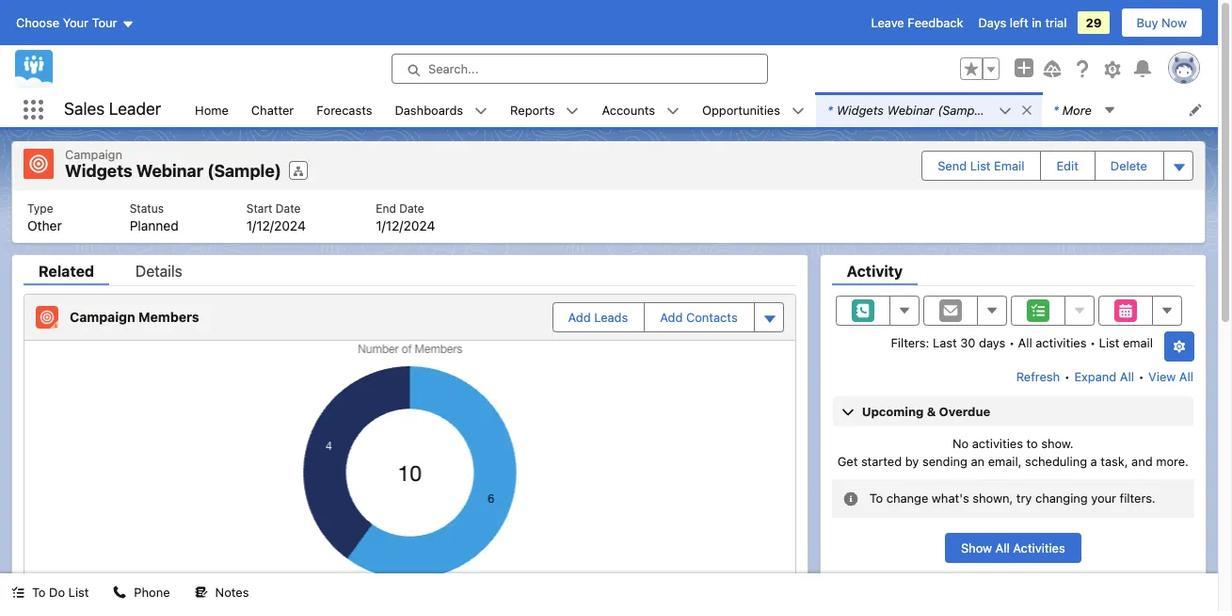 Task type: locate. For each thing, give the bounding box(es) containing it.
all inside button
[[996, 540, 1010, 556]]

0 vertical spatial widgets
[[837, 102, 884, 117]]

send list email button
[[923, 151, 1040, 180]]

webinar
[[887, 102, 935, 117], [136, 161, 203, 181]]

delete button
[[1096, 151, 1163, 180]]

widgets down leave
[[837, 102, 884, 117]]

2 horizontal spatial text default image
[[792, 104, 805, 117]]

opportunities link
[[691, 92, 792, 127]]

activity link
[[832, 262, 918, 285]]

status
[[130, 201, 164, 215]]

text default image inside notes button
[[195, 586, 208, 599]]

choose your tour button
[[15, 8, 135, 38]]

0 horizontal spatial list
[[68, 585, 89, 600]]

text default image right the accounts on the top of the page
[[667, 104, 680, 117]]

to inside button
[[32, 585, 46, 600]]

leave
[[871, 15, 905, 30]]

(sample) up start
[[207, 161, 281, 181]]

0 horizontal spatial add
[[568, 309, 591, 324]]

your
[[1091, 491, 1117, 506]]

group
[[960, 57, 1000, 80]]

chatter link
[[240, 92, 305, 127]]

1 vertical spatial to
[[32, 585, 46, 600]]

list inside button
[[970, 158, 991, 173]]

2 date from the left
[[399, 201, 424, 215]]

to
[[870, 491, 883, 506], [32, 585, 46, 600]]

0 horizontal spatial text default image
[[113, 586, 127, 599]]

list right do
[[68, 585, 89, 600]]

days
[[979, 15, 1007, 30]]

to for to do list
[[32, 585, 46, 600]]

date inside the start date 1/12/2024
[[276, 201, 301, 215]]

chatter
[[251, 102, 294, 117]]

1 date from the left
[[276, 201, 301, 215]]

choose your tour
[[16, 15, 117, 30]]

scheduling
[[1025, 454, 1087, 469]]

buy now button
[[1121, 8, 1203, 38]]

*
[[828, 102, 833, 117], [1053, 102, 1059, 117]]

activities up refresh
[[1036, 335, 1087, 350]]

date for end date 1/12/2024
[[399, 201, 424, 215]]

* right opportunities list item
[[828, 102, 833, 117]]

your
[[63, 15, 89, 30]]

text default image left 'phone'
[[113, 586, 127, 599]]

1 horizontal spatial activities
[[1036, 335, 1087, 350]]

list containing other
[[12, 190, 1205, 242]]

campaign down related link
[[70, 309, 135, 325]]

1 * from the left
[[828, 102, 833, 117]]

list
[[184, 92, 1218, 127], [12, 190, 1205, 242]]

date right start
[[276, 201, 301, 215]]

1 vertical spatial widgets
[[65, 161, 132, 181]]

filters: last 30 days • all activities • list email
[[891, 335, 1153, 350]]

0 horizontal spatial to
[[32, 585, 46, 600]]

to for to change what's shown, try changing your filters.
[[870, 491, 883, 506]]

(sample) up send at the right of page
[[938, 102, 989, 117]]

0 vertical spatial campaign
[[65, 147, 122, 162]]

all right expand
[[1120, 369, 1134, 384]]

0 horizontal spatial activities
[[972, 435, 1023, 450]]

0 horizontal spatial date
[[276, 201, 301, 215]]

text default image left do
[[11, 586, 24, 599]]

planned
[[130, 217, 179, 233]]

days left in trial
[[979, 15, 1067, 30]]

1 horizontal spatial text default image
[[667, 104, 680, 117]]

webinar down leave feedback
[[887, 102, 935, 117]]

list
[[970, 158, 991, 173], [1099, 335, 1120, 350], [68, 585, 89, 600]]

0 horizontal spatial (sample)
[[207, 161, 281, 181]]

list right send at the right of page
[[970, 158, 991, 173]]

text default image down the get
[[843, 492, 858, 507]]

0 vertical spatial list
[[970, 158, 991, 173]]

reports list item
[[499, 92, 591, 127]]

1 horizontal spatial 1/12/2024
[[376, 217, 435, 233]]

accounts
[[602, 102, 655, 117]]

1 vertical spatial webinar
[[136, 161, 203, 181]]

widgets up status
[[65, 161, 132, 181]]

1 horizontal spatial date
[[399, 201, 424, 215]]

29
[[1086, 15, 1102, 30]]

activities
[[1013, 540, 1065, 556]]

1/12/2024 down start
[[246, 217, 306, 233]]

0 horizontal spatial *
[[828, 102, 833, 117]]

text default image
[[667, 104, 680, 117], [792, 104, 805, 117], [113, 586, 127, 599]]

do
[[49, 585, 65, 600]]

date inside end date 1/12/2024
[[399, 201, 424, 215]]

* inside list item
[[828, 102, 833, 117]]

text default image left * more
[[1021, 103, 1034, 117]]

edit button
[[1042, 151, 1094, 180]]

* widgets webinar (sample)
[[828, 102, 989, 117]]

list item
[[816, 92, 1042, 127]]

an
[[971, 454, 985, 469]]

* for * widgets webinar (sample)
[[828, 102, 833, 117]]

text default image inside opportunities list item
[[792, 104, 805, 117]]

campaign
[[65, 147, 122, 162], [70, 309, 135, 325]]

text default image left notes
[[195, 586, 208, 599]]

to left the change
[[870, 491, 883, 506]]

list for home 'link'
[[12, 190, 1205, 242]]

campaign down the sales
[[65, 147, 122, 162]]

start date 1/12/2024
[[246, 201, 306, 233]]

last
[[933, 335, 957, 350]]

2 1/12/2024 from the left
[[376, 217, 435, 233]]

&
[[927, 403, 936, 418]]

1 vertical spatial activities
[[972, 435, 1023, 450]]

days
[[979, 335, 1006, 350]]

phone
[[134, 585, 170, 600]]

1 1/12/2024 from the left
[[246, 217, 306, 233]]

sales leader
[[64, 99, 161, 119]]

text default image inside accounts list item
[[667, 104, 680, 117]]

try
[[1017, 491, 1032, 506]]

0 vertical spatial webinar
[[887, 102, 935, 117]]

no
[[953, 435, 969, 450]]

1/12/2024 down end
[[376, 217, 435, 233]]

text default image inside to do list button
[[11, 586, 24, 599]]

delete
[[1111, 158, 1148, 173]]

text default image right opportunities
[[792, 104, 805, 117]]

1 vertical spatial campaign
[[70, 309, 135, 325]]

30
[[961, 335, 976, 350]]

0 horizontal spatial 1/12/2024
[[246, 217, 306, 233]]

0 vertical spatial list
[[184, 92, 1218, 127]]

activities up 'email,'
[[972, 435, 1023, 450]]

0 vertical spatial activities
[[1036, 335, 1087, 350]]

activities
[[1036, 335, 1087, 350], [972, 435, 1023, 450]]

0 vertical spatial (sample)
[[938, 102, 989, 117]]

1/12/2024
[[246, 217, 306, 233], [376, 217, 435, 233]]

• left view
[[1139, 369, 1144, 384]]

all
[[1018, 335, 1032, 350], [1120, 369, 1134, 384], [1180, 369, 1194, 384], [996, 540, 1010, 556]]

widgets webinar (sample)
[[65, 161, 281, 181]]

2 vertical spatial list
[[68, 585, 89, 600]]

type
[[27, 201, 53, 215]]

* left "more"
[[1053, 102, 1059, 117]]

• right days
[[1009, 335, 1015, 350]]

0 vertical spatial to
[[870, 491, 883, 506]]

1 horizontal spatial (sample)
[[938, 102, 989, 117]]

add leads button
[[553, 303, 643, 331]]

leader
[[109, 99, 161, 119]]

1 vertical spatial list
[[1099, 335, 1120, 350]]

list left email
[[1099, 335, 1120, 350]]

1 horizontal spatial add
[[660, 309, 683, 324]]

expand all button
[[1074, 361, 1135, 391]]

1 horizontal spatial list
[[970, 158, 991, 173]]

list containing home
[[184, 92, 1218, 127]]

change
[[887, 491, 929, 506]]

* for * more
[[1053, 102, 1059, 117]]

trial
[[1045, 15, 1067, 30]]

to left do
[[32, 585, 46, 600]]

activities inside the no activities to show. get started by sending an email, scheduling a task, and more.
[[972, 435, 1023, 450]]

end date 1/12/2024
[[376, 201, 435, 233]]

date right end
[[399, 201, 424, 215]]

text default image
[[1021, 103, 1034, 117], [1103, 103, 1116, 117], [999, 104, 1012, 117], [843, 492, 858, 507], [11, 586, 24, 599], [195, 586, 208, 599]]

date
[[276, 201, 301, 215], [399, 201, 424, 215]]

1/12/2024 for start date 1/12/2024
[[246, 217, 306, 233]]

add left leads on the bottom
[[568, 309, 591, 324]]

contacts
[[686, 309, 738, 324]]

send list email
[[938, 158, 1025, 173]]

2 add from the left
[[660, 309, 683, 324]]

email
[[994, 158, 1025, 173]]

1 horizontal spatial to
[[870, 491, 883, 506]]

all right show
[[996, 540, 1010, 556]]

1 vertical spatial list
[[12, 190, 1205, 242]]

buy now
[[1137, 15, 1187, 30]]

list inside button
[[68, 585, 89, 600]]

1 horizontal spatial webinar
[[887, 102, 935, 117]]

1 vertical spatial (sample)
[[207, 161, 281, 181]]

search...
[[428, 61, 479, 76]]

webinar up status
[[136, 161, 203, 181]]

leave feedback
[[871, 15, 964, 30]]

add for add contacts
[[660, 309, 683, 324]]

notes
[[215, 585, 249, 600]]

1 horizontal spatial *
[[1053, 102, 1059, 117]]

reports link
[[499, 92, 566, 127]]

add left contacts
[[660, 309, 683, 324]]

all right days
[[1018, 335, 1032, 350]]

0 horizontal spatial webinar
[[136, 161, 203, 181]]

2 * from the left
[[1053, 102, 1059, 117]]

to inside status
[[870, 491, 883, 506]]

1 add from the left
[[568, 309, 591, 324]]



Task type: vqa. For each thing, say whether or not it's contained in the screenshot.
Sample Report: Closed Sales's Tim Burton
no



Task type: describe. For each thing, give the bounding box(es) containing it.
text default image up 'email'
[[999, 104, 1012, 117]]

forecasts link
[[305, 92, 384, 127]]

email,
[[988, 454, 1022, 469]]

0 horizontal spatial widgets
[[65, 161, 132, 181]]

* more
[[1053, 102, 1092, 117]]

text default image inside to change what's shown, try changing your filters. status
[[843, 492, 858, 507]]

opportunities list item
[[691, 92, 816, 127]]

changing
[[1036, 491, 1088, 506]]

expand
[[1075, 369, 1117, 384]]

more
[[1063, 102, 1092, 117]]

show all activities
[[961, 540, 1065, 556]]

started
[[861, 454, 902, 469]]

type other
[[27, 201, 62, 233]]

task,
[[1101, 454, 1128, 469]]

start
[[246, 201, 272, 215]]

refresh
[[1016, 369, 1060, 384]]

leads
[[594, 309, 628, 324]]

search... button
[[392, 54, 768, 84]]

members
[[138, 309, 199, 325]]

a
[[1091, 454, 1098, 469]]

upcoming & overdue
[[862, 403, 991, 418]]

feedback
[[908, 15, 964, 30]]

no activities to show. get started by sending an email, scheduling a task, and more.
[[838, 435, 1189, 469]]

list item containing *
[[816, 92, 1042, 127]]

upcoming
[[862, 403, 924, 418]]

• left expand
[[1065, 369, 1070, 384]]

show
[[961, 540, 992, 556]]

refresh • expand all • view all
[[1016, 369, 1194, 384]]

in
[[1032, 15, 1042, 30]]

reports
[[510, 102, 555, 117]]

add for add leads
[[568, 309, 591, 324]]

details link
[[121, 262, 197, 285]]

email
[[1123, 335, 1153, 350]]

view all link
[[1148, 361, 1195, 391]]

text default image inside phone button
[[113, 586, 127, 599]]

sending
[[923, 454, 968, 469]]

campaign for campaign members
[[70, 309, 135, 325]]

more.
[[1156, 454, 1189, 469]]

tour
[[92, 15, 117, 30]]

send
[[938, 158, 967, 173]]

1 horizontal spatial widgets
[[837, 102, 884, 117]]

activity
[[847, 262, 903, 279]]

list for leave feedback link
[[184, 92, 1218, 127]]

all right view
[[1180, 369, 1194, 384]]

date for start date 1/12/2024
[[276, 201, 301, 215]]

home link
[[184, 92, 240, 127]]

refresh button
[[1016, 361, 1061, 391]]

related
[[39, 262, 94, 279]]

1/12/2024 for end date 1/12/2024
[[376, 217, 435, 233]]

home
[[195, 102, 229, 117]]

shown,
[[973, 491, 1013, 506]]

to change what's shown, try changing your filters.
[[870, 491, 1156, 506]]

other
[[27, 217, 62, 233]]

campaign for campaign
[[65, 147, 122, 162]]

forecasts
[[317, 102, 372, 117]]

text default image for accounts
[[667, 104, 680, 117]]

add contacts button
[[645, 303, 753, 331]]

buy
[[1137, 15, 1158, 30]]

related link
[[24, 262, 109, 285]]

2 horizontal spatial list
[[1099, 335, 1120, 350]]

edit
[[1057, 158, 1079, 173]]

webinar inside list item
[[887, 102, 935, 117]]

text default image right "more"
[[1103, 103, 1116, 117]]

what's
[[932, 491, 969, 506]]

to do list button
[[0, 573, 100, 611]]

accounts list item
[[591, 92, 691, 127]]

and
[[1132, 454, 1153, 469]]

filters.
[[1120, 491, 1156, 506]]

overdue
[[939, 403, 991, 418]]

accounts link
[[591, 92, 667, 127]]

add contacts
[[660, 309, 738, 324]]

campaign members
[[70, 309, 199, 325]]

• up expand
[[1090, 335, 1096, 350]]

by
[[905, 454, 919, 469]]

to do list
[[32, 585, 89, 600]]

opportunities
[[702, 102, 780, 117]]

dashboards link
[[384, 92, 475, 127]]

dashboards list item
[[384, 92, 499, 127]]

now
[[1162, 15, 1187, 30]]

text default image for opportunities
[[792, 104, 805, 117]]

filters:
[[891, 335, 930, 350]]

to
[[1027, 435, 1038, 450]]

details
[[136, 262, 182, 279]]

sales
[[64, 99, 105, 119]]

status planned
[[130, 201, 179, 233]]

end
[[376, 201, 396, 215]]

to change what's shown, try changing your filters. status
[[832, 479, 1195, 518]]

view
[[1149, 369, 1176, 384]]

dashboards
[[395, 102, 463, 117]]

show all activities button
[[945, 533, 1081, 563]]



